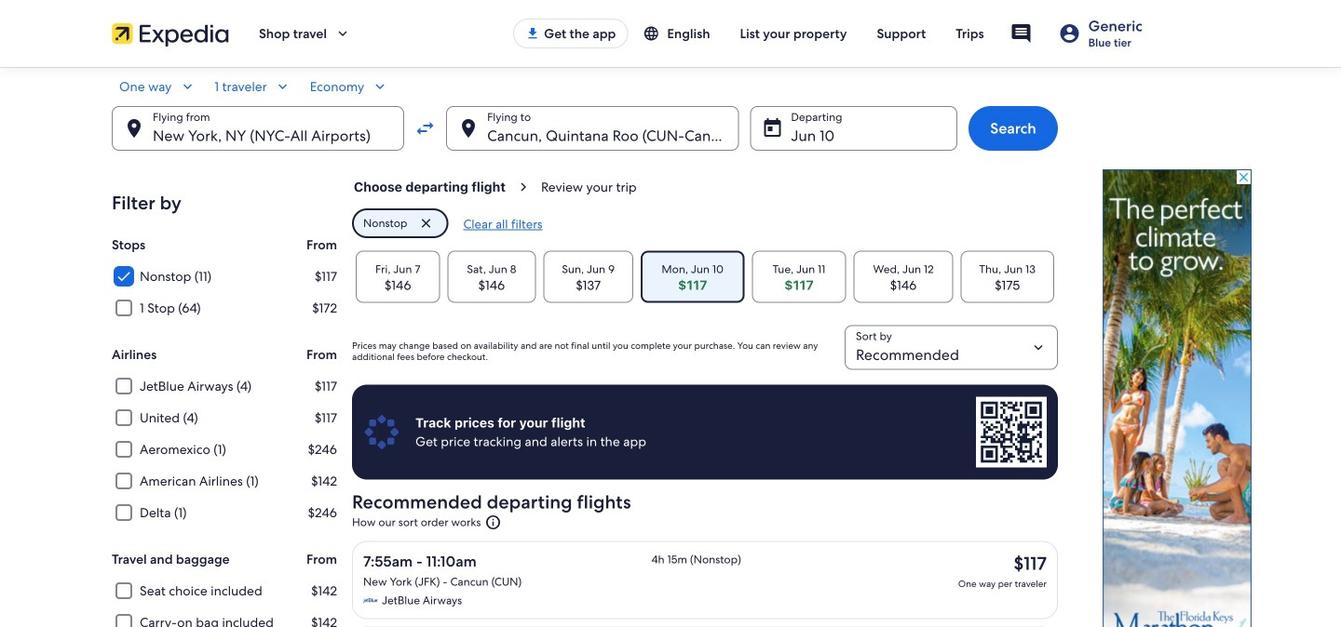 Task type: vqa. For each thing, say whether or not it's contained in the screenshot.
ACCESSIBILITY link
no



Task type: locate. For each thing, give the bounding box(es) containing it.
qr code image
[[976, 396, 1047, 469]]

small image
[[275, 78, 291, 95], [372, 78, 389, 95]]

list
[[352, 488, 1058, 628]]

tab list
[[352, 251, 1058, 303]]

0 horizontal spatial small image
[[275, 78, 291, 95]]

2 small image from the left
[[372, 78, 389, 95]]

1 small image from the left
[[275, 78, 291, 95]]

1 horizontal spatial small image
[[643, 25, 667, 42]]

loyalty lowtier image
[[1059, 22, 1081, 45]]

0 horizontal spatial small image
[[179, 78, 196, 95]]

expedia logo image
[[112, 20, 229, 47]]

step 1 of 2. choose departing flight. current page, choose departing flight element
[[352, 179, 539, 198]]

None search field
[[112, 78, 1058, 151]]

region
[[352, 385, 1058, 480]]

download the app button image
[[526, 26, 540, 41]]

small image
[[643, 25, 667, 42], [179, 78, 196, 95]]

0 vertical spatial small image
[[643, 25, 667, 42]]

1 horizontal spatial small image
[[372, 78, 389, 95]]



Task type: describe. For each thing, give the bounding box(es) containing it.
1 vertical spatial small image
[[179, 78, 196, 95]]

swap origin and destination image
[[414, 117, 437, 140]]

theme default image
[[485, 515, 502, 532]]

communication center icon image
[[1011, 22, 1033, 45]]

oneky blue tier logo image
[[363, 414, 401, 451]]

trailing image
[[334, 25, 351, 42]]



